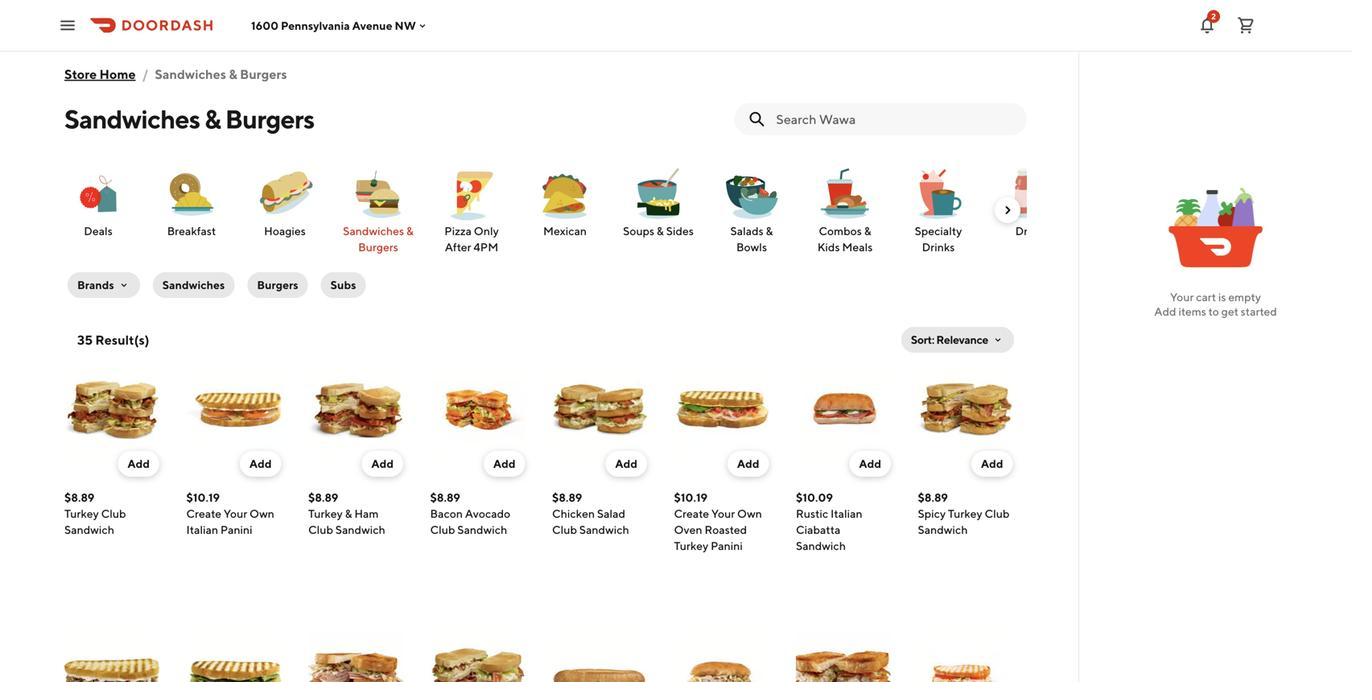 Task type: locate. For each thing, give the bounding box(es) containing it.
$8.89
[[64, 491, 94, 504], [308, 491, 338, 504], [430, 491, 460, 504], [552, 491, 582, 504], [918, 491, 949, 504]]

$8.89 inside '$8.89 turkey club sandwich'
[[64, 491, 94, 504]]

panini inside $10.19 create your own italian panini
[[221, 523, 253, 536]]

items
[[1179, 305, 1207, 318]]

0 vertical spatial drinks
[[1016, 224, 1049, 238]]

add inside your cart is empty add items to get started
[[1155, 305, 1177, 318]]

oven
[[674, 523, 703, 536]]

own inside $10.19 create your own oven roasted turkey panini
[[738, 507, 763, 520]]

35
[[77, 332, 93, 347]]

$8.89 spicy turkey club sandwich
[[918, 491, 1010, 536]]

drinks down drinks image
[[1016, 224, 1049, 238]]

subs link
[[318, 269, 369, 301]]

sandwiches down sandwiches & burgers image
[[343, 224, 404, 238]]

spicy turkey club sandwich image
[[918, 362, 1013, 457]]

$8.89 turkey & ham club sandwich
[[308, 491, 386, 536]]

sandwiches & burgers down sandwiches & burgers image
[[343, 224, 414, 254]]

club
[[101, 507, 126, 520], [985, 507, 1010, 520], [308, 523, 333, 536], [430, 523, 455, 536], [552, 523, 577, 536]]

hoagies link
[[245, 164, 325, 240]]

salads
[[731, 224, 764, 238]]

1 horizontal spatial your
[[712, 507, 735, 520]]

&
[[229, 66, 237, 82], [205, 104, 221, 134], [407, 224, 414, 238], [657, 224, 664, 238], [766, 224, 773, 238], [865, 224, 872, 238], [345, 507, 352, 520]]

burgers inside sandwiches & burgers
[[359, 240, 398, 254]]

sandwich inside $8.89 chicken salad club sandwich
[[580, 523, 630, 536]]

1 horizontal spatial $10.19
[[674, 491, 708, 504]]

add for $10.09 rustic italian ciabatta sandwich
[[860, 457, 882, 470]]

2 $10.19 from the left
[[674, 491, 708, 504]]

drinks
[[1016, 224, 1049, 238], [923, 240, 955, 254]]

burgers
[[240, 66, 287, 82], [225, 104, 314, 134], [359, 240, 398, 254], [257, 278, 298, 292]]

2 create from the left
[[674, 507, 710, 520]]

meals
[[843, 240, 873, 254]]

italian inside $10.19 create your own italian panini
[[186, 523, 218, 536]]

4 $8.89 from the left
[[552, 491, 582, 504]]

pizza only after 4pm image
[[443, 165, 501, 223]]

sandwiches inside button
[[162, 278, 225, 292]]

your inside $10.19 create your own oven roasted turkey panini
[[712, 507, 735, 520]]

panini
[[221, 523, 253, 536], [711, 539, 743, 552]]

add
[[1155, 305, 1177, 318], [128, 457, 150, 470], [250, 457, 272, 470], [372, 457, 394, 470], [494, 457, 516, 470], [616, 457, 638, 470], [738, 457, 760, 470], [860, 457, 882, 470], [982, 457, 1004, 470]]

chicken salad club sandwich image
[[552, 362, 647, 457]]

add for $8.89 turkey club sandwich
[[128, 457, 150, 470]]

$8.89 for $8.89 bacon avocado club sandwich
[[430, 491, 460, 504]]

own inside $10.19 create your own italian panini
[[250, 507, 274, 520]]

0 vertical spatial italian
[[831, 507, 863, 520]]

turkey inside $10.19 create your own oven roasted turkey panini
[[674, 539, 709, 552]]

club for chicken salad club sandwich
[[552, 523, 577, 536]]

1 vertical spatial panini
[[711, 539, 743, 552]]

3 $8.89 from the left
[[430, 491, 460, 504]]

combos
[[819, 224, 862, 238]]

result(s)
[[95, 332, 149, 347]]

subs button
[[321, 272, 366, 298]]

sandwiches down /
[[64, 104, 200, 134]]

italian
[[831, 507, 863, 520], [186, 523, 218, 536]]

$8.89 inside the $8.89 spicy turkey club sandwich
[[918, 491, 949, 504]]

sandwich inside the $8.89 spicy turkey club sandwich
[[918, 523, 968, 536]]

turkey & ham club sandwich image
[[308, 362, 403, 457]]

your for $10.19 create your own italian panini
[[224, 507, 247, 520]]

& inside combos & kids meals
[[865, 224, 872, 238]]

1 vertical spatial italian
[[186, 523, 218, 536]]

$8.89 inside $8.89 chicken salad club sandwich
[[552, 491, 582, 504]]

$8.89 for $8.89 turkey club sandwich
[[64, 491, 94, 504]]

add for $10.19 create your own oven roasted turkey panini
[[738, 457, 760, 470]]

1 vertical spatial sandwiches & burgers
[[343, 224, 414, 254]]

buffalo chicken salad club sandwich image
[[796, 631, 891, 682]]

mexican
[[544, 224, 587, 238]]

turkey
[[64, 507, 99, 520], [308, 507, 343, 520], [949, 507, 983, 520], [674, 539, 709, 552]]

to
[[1209, 305, 1220, 318]]

bacon
[[430, 507, 463, 520]]

spicy
[[918, 507, 946, 520]]

club inside $8.89 bacon avocado club sandwich
[[430, 523, 455, 536]]

0 horizontal spatial own
[[250, 507, 274, 520]]

0 horizontal spatial $10.19
[[186, 491, 220, 504]]

2 $8.89 from the left
[[308, 491, 338, 504]]

2 horizontal spatial your
[[1171, 290, 1195, 304]]

1 horizontal spatial create
[[674, 507, 710, 520]]

$10.19
[[186, 491, 220, 504], [674, 491, 708, 504]]

1 create from the left
[[186, 507, 222, 520]]

drinks down specialty
[[923, 240, 955, 254]]

sandwich inside $8.89 turkey & ham club sandwich
[[336, 523, 386, 536]]

0 horizontal spatial italian
[[186, 523, 218, 536]]

your inside $10.19 create your own italian panini
[[224, 507, 247, 520]]

1 horizontal spatial italian
[[831, 507, 863, 520]]

sort: relevance
[[912, 333, 989, 346]]

add for $8.89 chicken salad club sandwich
[[616, 457, 638, 470]]

$10.19 for $10.19 create your own oven roasted turkey panini
[[674, 491, 708, 504]]

kids
[[818, 240, 840, 254]]

1 horizontal spatial panini
[[711, 539, 743, 552]]

create your own italian panini image
[[186, 362, 281, 457]]

2 own from the left
[[738, 507, 763, 520]]

1 horizontal spatial own
[[738, 507, 763, 520]]

0 horizontal spatial sandwiches & burgers
[[64, 104, 314, 134]]

ciabatta
[[796, 523, 841, 536]]

soups & sides image
[[630, 165, 688, 223]]

your cart is empty add items to get started
[[1155, 290, 1278, 318]]

sandwich
[[64, 523, 114, 536], [336, 523, 386, 536], [458, 523, 508, 536], [580, 523, 630, 536], [918, 523, 968, 536], [796, 539, 846, 552]]

burgers down hoagies
[[257, 278, 298, 292]]

0 items, open order cart image
[[1237, 16, 1256, 35]]

sandwiches down breakfast
[[162, 278, 225, 292]]

$10.09 rustic italian ciabatta sandwich
[[796, 491, 863, 552]]

ham
[[355, 507, 379, 520]]

own for panini
[[250, 507, 274, 520]]

sort:
[[912, 333, 935, 346]]

specialty drinks
[[915, 224, 963, 254]]

sandwiches right /
[[155, 66, 226, 82]]

1 own from the left
[[250, 507, 274, 520]]

create your own cheese sandwich image
[[186, 631, 281, 682]]

home
[[99, 66, 136, 82]]

sandwich inside $10.09 rustic italian ciabatta sandwich
[[796, 539, 846, 552]]

turkey inside the $8.89 spicy turkey club sandwich
[[949, 507, 983, 520]]

5 $8.89 from the left
[[918, 491, 949, 504]]

$8.89 inside $8.89 bacon avocado club sandwich
[[430, 491, 460, 504]]

0 horizontal spatial panini
[[221, 523, 253, 536]]

sandwiches button
[[153, 272, 235, 298]]

2
[[1212, 12, 1217, 21]]

pizza only after 4pm
[[445, 224, 499, 254]]

specialty drinks image
[[910, 165, 968, 223]]

cart
[[1197, 290, 1217, 304]]

your
[[1171, 290, 1195, 304], [224, 507, 247, 520], [712, 507, 735, 520]]

burgers down 1600
[[240, 66, 287, 82]]

$10.19 inside $10.19 create your own italian panini
[[186, 491, 220, 504]]

deals image
[[69, 165, 127, 223]]

0 horizontal spatial drinks
[[923, 240, 955, 254]]

club inside $8.89 chicken salad club sandwich
[[552, 523, 577, 536]]

sandwiches
[[155, 66, 226, 82], [64, 104, 200, 134], [343, 224, 404, 238], [162, 278, 225, 292]]

create inside $10.19 create your own oven roasted turkey panini
[[674, 507, 710, 520]]

sandwiches & burgers
[[64, 104, 314, 134], [343, 224, 414, 254]]

drinks inside specialty drinks
[[923, 240, 955, 254]]

1 vertical spatial drinks
[[923, 240, 955, 254]]

1600 pennsylvania avenue nw button
[[251, 19, 429, 32]]

tuna salad club sandwich image
[[430, 631, 525, 682]]

hoagies
[[264, 224, 306, 238]]

0 horizontal spatial create
[[186, 507, 222, 520]]

brands
[[77, 278, 114, 292]]

1 $10.19 from the left
[[186, 491, 220, 504]]

$10.19 for $10.19 create your own italian panini
[[186, 491, 220, 504]]

$8.89 inside $8.89 turkey & ham club sandwich
[[308, 491, 338, 504]]

sandwich inside '$8.89 turkey club sandwich'
[[64, 523, 114, 536]]

$10.19 create your own italian panini
[[186, 491, 274, 536]]

club inside the $8.89 spicy turkey club sandwich
[[985, 507, 1010, 520]]

combos & kids meals
[[818, 224, 873, 254]]

sandwiches link
[[150, 269, 238, 301]]

soups & sides
[[623, 224, 694, 238]]

1600 pennsylvania avenue nw
[[251, 19, 416, 32]]

sandwiches & burgers down store home / sandwiches & burgers
[[64, 104, 314, 134]]

is
[[1219, 290, 1227, 304]]

$10.19 inside $10.19 create your own oven roasted turkey panini
[[674, 491, 708, 504]]

your inside your cart is empty add items to get started
[[1171, 290, 1195, 304]]

open menu image
[[58, 16, 77, 35]]

1 horizontal spatial sandwiches & burgers
[[343, 224, 414, 254]]

italian inside $10.09 rustic italian ciabatta sandwich
[[831, 507, 863, 520]]

sort: relevance button
[[902, 327, 1015, 353]]

$8.89 bacon avocado club sandwich
[[430, 491, 511, 536]]

mexican image
[[536, 165, 594, 223]]

own
[[250, 507, 274, 520], [738, 507, 763, 520]]

0 vertical spatial panini
[[221, 523, 253, 536]]

$8.89 for $8.89 chicken salad club sandwich
[[552, 491, 582, 504]]

0 horizontal spatial your
[[224, 507, 247, 520]]

create inside $10.19 create your own italian panini
[[186, 507, 222, 520]]

& inside $8.89 turkey & ham club sandwich
[[345, 507, 352, 520]]

1 $8.89 from the left
[[64, 491, 94, 504]]

burgers up subs button
[[359, 240, 398, 254]]

sandwich inside $8.89 bacon avocado club sandwich
[[458, 523, 508, 536]]

create
[[186, 507, 222, 520], [674, 507, 710, 520]]

only
[[474, 224, 499, 238]]

sandwiches & burgers image
[[350, 165, 407, 223]]

salads & bowls image
[[723, 165, 781, 223]]



Task type: vqa. For each thing, say whether or not it's contained in the screenshot.
'$8.89'
yes



Task type: describe. For each thing, give the bounding box(es) containing it.
salads & bowls link
[[712, 164, 792, 256]]

own for roasted
[[738, 507, 763, 520]]

sandwiches inside sandwiches & burgers
[[343, 224, 404, 238]]

rustic italian ciabatta sandwich image
[[796, 362, 891, 457]]

soups & sides link
[[618, 164, 699, 240]]

create your own oven roasted turkey panini image
[[674, 362, 769, 457]]

specialty drinks link
[[899, 164, 979, 256]]

add for $8.89 turkey & ham club sandwich
[[372, 457, 394, 470]]

burgers up 'hoagies' image
[[225, 104, 314, 134]]

classic wheat roll image
[[552, 631, 647, 682]]

sandwiches & burgers link
[[338, 164, 419, 256]]

salads & bowls
[[731, 224, 773, 254]]

soups
[[623, 224, 655, 238]]

nw
[[395, 19, 416, 32]]

sandwich for chicken
[[580, 523, 630, 536]]

create your own beef steak sandwich image
[[64, 631, 159, 682]]

4pm
[[474, 240, 499, 254]]

sandwich for bacon
[[458, 523, 508, 536]]

club for bacon avocado club sandwich
[[430, 523, 455, 536]]

get
[[1222, 305, 1239, 318]]

panini inside $10.19 create your own oven roasted turkey panini
[[711, 539, 743, 552]]

club inside $8.89 turkey & ham club sandwich
[[308, 523, 333, 536]]

turkey inside $8.89 turkey & ham club sandwich
[[308, 507, 343, 520]]

0 vertical spatial sandwiches & burgers
[[64, 104, 314, 134]]

turkey inside '$8.89 turkey club sandwich'
[[64, 507, 99, 520]]

burgers button
[[248, 272, 308, 298]]

pennsylvania
[[281, 19, 350, 32]]

mexican link
[[525, 164, 606, 240]]

store home link
[[64, 58, 136, 90]]

bruschetta chicken ciabatta sandwich image
[[674, 631, 769, 682]]

pizza only after 4pm link
[[432, 164, 512, 256]]

breakfast link
[[151, 164, 232, 240]]

burgers link
[[244, 269, 311, 301]]

$8.89 chicken salad club sandwich
[[552, 491, 630, 536]]

deals link
[[58, 164, 139, 240]]

pizza
[[445, 224, 472, 238]]

create for oven
[[674, 507, 710, 520]]

relevance
[[937, 333, 989, 346]]

rustic
[[796, 507, 829, 520]]

club inside '$8.89 turkey club sandwich'
[[101, 507, 126, 520]]

35 result(s)
[[77, 332, 149, 347]]

add for $8.89 spicy turkey club sandwich
[[982, 457, 1004, 470]]

$10.09
[[796, 491, 833, 504]]

after
[[445, 240, 471, 254]]

empty
[[1229, 290, 1262, 304]]

burgers inside button
[[257, 278, 298, 292]]

drinks link
[[992, 164, 1073, 240]]

avocado
[[465, 507, 511, 520]]

bowls
[[737, 240, 767, 254]]

store
[[64, 66, 97, 82]]

store home / sandwiches & burgers
[[64, 66, 287, 82]]

$10.19 create your own oven roasted turkey panini
[[674, 491, 763, 552]]

signature tuna melt sandwich image
[[918, 631, 1013, 682]]

your for $10.19 create your own oven roasted turkey panini
[[712, 507, 735, 520]]

turkey club sandwich image
[[64, 362, 159, 457]]

$8.89 for $8.89 spicy turkey club sandwich
[[918, 491, 949, 504]]

club for spicy turkey club sandwich
[[985, 507, 1010, 520]]

notification bell image
[[1198, 16, 1218, 35]]

breakfast
[[167, 224, 216, 238]]

breakfast image
[[163, 165, 221, 223]]

italian club sandwich image
[[308, 631, 403, 682]]

sandwich for spicy
[[918, 523, 968, 536]]

Search Wawa search field
[[777, 110, 1015, 128]]

drinks image
[[1003, 165, 1061, 223]]

$8.89 for $8.89 turkey & ham club sandwich
[[308, 491, 338, 504]]

sides
[[667, 224, 694, 238]]

combos & kids meals link
[[805, 164, 886, 256]]

1 horizontal spatial drinks
[[1016, 224, 1049, 238]]

combos & kids meals image
[[817, 165, 875, 223]]

hoagies image
[[256, 165, 314, 223]]

roasted
[[705, 523, 748, 536]]

/
[[142, 66, 148, 82]]

avenue
[[352, 19, 393, 32]]

chicken
[[552, 507, 595, 520]]

bacon avocado club sandwich image
[[430, 362, 525, 457]]

add for $8.89 bacon avocado club sandwich
[[494, 457, 516, 470]]

sandwich for rustic
[[796, 539, 846, 552]]

deals
[[84, 224, 113, 238]]

next image
[[1002, 204, 1015, 217]]

$8.89 turkey club sandwich
[[64, 491, 126, 536]]

add for $10.19 create your own italian panini
[[250, 457, 272, 470]]

started
[[1242, 305, 1278, 318]]

create for italian
[[186, 507, 222, 520]]

specialty
[[915, 224, 963, 238]]

1600
[[251, 19, 279, 32]]

& inside sandwiches & burgers
[[407, 224, 414, 238]]

brands button
[[68, 272, 140, 298]]

subs
[[331, 278, 356, 292]]

& inside salads & bowls
[[766, 224, 773, 238]]

salad
[[597, 507, 626, 520]]



